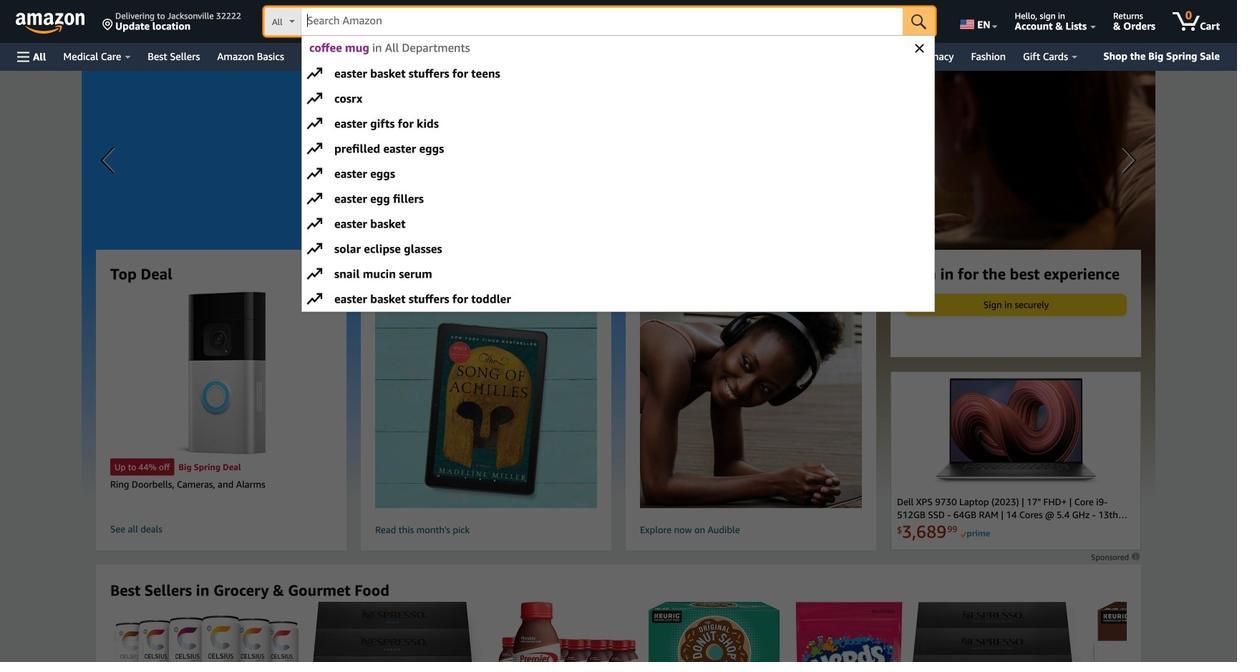 Task type: describe. For each thing, give the bounding box(es) containing it.
editors' pick for march in kindle unlimited: the song of achilles by madeline miller image
[[363, 310, 610, 508]]

a woman with headphones listens to audible. image
[[616, 291, 887, 508]]

nerds gummy clusters candy, rainbow, resealable 8 ounce bag image
[[796, 602, 903, 662]]

none submit inside search box
[[903, 7, 935, 36]]

Search Amazon text field
[[301, 8, 903, 35]]

nespresso capsules vertuoline, double espresso chiaro, medium roast coffee, 10 count (pack of 3) coffee pods, brews 2.7... image
[[910, 602, 1089, 662]]

navigation navigation
[[0, 0, 1237, 312]]

nespresso capsules vertuoline, medium and dark roast coffee, variety pack, stormio, odacio, melozio, 30 count, brews... image
[[311, 602, 491, 662]]



Task type: locate. For each thing, give the bounding box(es) containing it.
get care so you can get some sleep
on-demand, $9/mo with prime
one medical image
[[82, 71, 1156, 501]]

celsius assorted flavors official variety pack, functional essential energy drinks, 12 fl oz (pack of 12) image
[[110, 616, 304, 662]]

main content
[[0, 71, 1237, 662]]

None submit
[[903, 7, 935, 36]]

None search field
[[264, 7, 935, 37]]

list
[[110, 602, 1237, 662]]

ring doorbells, cameras, and alarms image
[[174, 291, 269, 456]]

amazon image
[[16, 13, 85, 34]]

none search field inside navigation navigation
[[264, 7, 935, 37]]

the original donut shop regular, single-serve keurig k-cup pods, medium roast coffee pods, 32 count image
[[647, 602, 788, 662]]

premier protein shake, chocolate, 30g protein 1g sugar 24 vitamins minerals nutrients to support immune health, 11.50 fl... image
[[498, 602, 640, 662]]

delete image
[[915, 44, 924, 53]]

mccafe premium medium roast k-cup coffee pods (32 pods) image
[[1097, 602, 1237, 662]]



Task type: vqa. For each thing, say whether or not it's contained in the screenshot.
Black AF History: The Un-Whitewashed Story of America image
no



